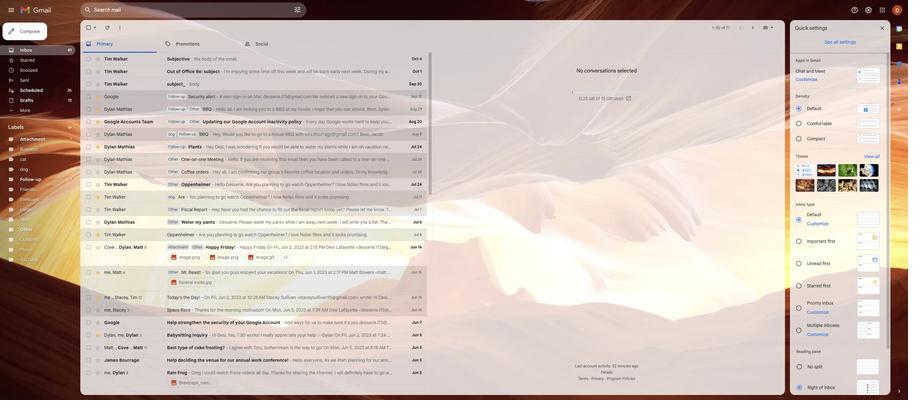 Task type: locate. For each thing, give the bounding box(es) containing it.
1 7 from the top
[[420, 207, 422, 212]]

2 row from the top
[[80, 65, 491, 78]]

you up happy
[[207, 232, 214, 238]]

customize for default
[[807, 221, 829, 227]]

starred inside labels navigation
[[20, 57, 35, 63]]

0 horizontal spatial inbox
[[20, 47, 32, 53]]

thanks down day! on the left
[[195, 307, 209, 313]]

tim walker for oct 1
[[104, 69, 128, 74]]

5 for babysitting inquiry
[[420, 333, 422, 338]]

other inside other fiscal report - hey, have you had the chance to fill out the fiscal report today yet? please let me know. thanks.
[[168, 207, 178, 212]]

info.bourrage@gmail.com?
[[305, 132, 359, 137]]

0 vertical spatial films
[[360, 182, 369, 188]]

2 default from the top
[[807, 212, 822, 218]]

other left happy
[[193, 245, 203, 250]]

are up happy
[[199, 232, 206, 238]]

quick settings element
[[796, 25, 828, 36]]

8 inside me , dylan 8
[[126, 371, 128, 375]]

1 jun 14 from the top
[[411, 295, 422, 300]]

1 horizontal spatial 4
[[420, 57, 422, 61]]

and
[[807, 68, 814, 74], [297, 69, 305, 74], [370, 182, 378, 188], [306, 194, 313, 200], [323, 232, 331, 238], [510, 370, 518, 376]]

meet
[[816, 68, 826, 74]]

looks up thanks.
[[383, 182, 393, 188]]

0 vertical spatial 2023
[[317, 270, 327, 275]]

walker for jul 11
[[112, 194, 126, 200]]

stacey
[[115, 295, 128, 300], [266, 295, 280, 301], [113, 307, 126, 313]]

mathias for other water my pants - desserie, please water my pants while i am away next week. i will write you a list. thanks!
[[118, 220, 135, 225]]

dylan mathias for bbq - hello all, i am inviting you to a bbq at my house. i hope that you can attend. best, dylan
[[104, 106, 132, 112]]

7 tim walker from the top
[[104, 232, 126, 238]]

type inside "no conversations selected" main content
[[178, 345, 188, 351]]

search mail image
[[82, 4, 94, 16]]

no for no conversations selected
[[577, 68, 583, 74]]

3 row from the top
[[80, 78, 427, 90]]

time
[[261, 69, 270, 74]]

please
[[405, 69, 418, 74]]

0 vertical spatial 16
[[418, 245, 422, 250]]

inbox type element
[[796, 202, 880, 207]]

walker for jul 6
[[112, 232, 126, 238]]

4 tim walker from the top
[[104, 182, 128, 188]]

row containing cove
[[80, 241, 427, 266]]

mathias
[[117, 106, 132, 112], [117, 132, 132, 137], [118, 144, 135, 150], [117, 157, 132, 162], [117, 169, 132, 175], [118, 220, 135, 225]]

tim for jul 11
[[104, 194, 111, 200]]

this
[[278, 69, 285, 74], [279, 157, 287, 162], [423, 370, 430, 376]]

1 one from the left
[[199, 157, 206, 162]]

0 vertical spatial default
[[807, 106, 822, 111]]

1 vertical spatial type
[[178, 345, 188, 351]]

used
[[614, 96, 624, 101]]

4 inside "no conversations selected" main content
[[420, 57, 422, 61]]

1 vertical spatial no
[[808, 364, 814, 370]]

other left "updating"
[[190, 119, 200, 124]]

first up priority inbox
[[823, 283, 831, 289]]

2 vertical spatial 8
[[126, 371, 128, 375]]

0 vertical spatial your
[[414, 157, 423, 162]]

0 horizontal spatial starred
[[20, 57, 35, 63]]

1 horizontal spatial nolan
[[300, 232, 312, 238]]

1 lafayette from the left
[[339, 307, 358, 313]]

your down 'know!'
[[414, 157, 423, 162]]

to right called
[[353, 157, 357, 162]]

1 horizontal spatial are
[[199, 232, 206, 238]]

8 row from the top
[[80, 141, 456, 153]]

house
[[272, 132, 284, 137]]

type for inbox
[[807, 202, 815, 207]]

1 for 1
[[70, 137, 72, 142]]

films
[[360, 182, 369, 188], [295, 194, 305, 200], [313, 232, 322, 238]]

sep for google
[[411, 94, 418, 99]]

vacations!
[[267, 270, 288, 275]]

help for help deciding the venue for our annual work conference! -
[[167, 358, 177, 363]]

None checkbox
[[85, 24, 92, 31], [85, 56, 92, 62], [85, 94, 92, 100], [85, 106, 92, 112], [85, 144, 92, 150], [85, 156, 92, 163], [85, 182, 92, 188], [85, 194, 92, 200], [85, 219, 92, 226], [85, 232, 92, 238], [85, 244, 92, 251], [85, 269, 92, 276], [85, 295, 92, 301], [85, 320, 92, 326], [85, 332, 92, 339], [85, 345, 92, 351], [85, 357, 92, 364], [85, 370, 92, 376], [85, 24, 92, 31], [85, 56, 92, 62], [85, 94, 92, 100], [85, 106, 92, 112], [85, 144, 92, 150], [85, 156, 92, 163], [85, 182, 92, 188], [85, 194, 92, 200], [85, 219, 92, 226], [85, 232, 92, 238], [85, 244, 92, 251], [85, 269, 92, 276], [85, 295, 92, 301], [85, 320, 92, 326], [85, 332, 92, 339], [85, 345, 92, 351], [85, 357, 92, 364], [85, 370, 92, 376]]

films for dog are - you planning to go watch oppenheimer? i love nolan films and it looks promising.
[[295, 194, 305, 200]]

important
[[807, 239, 827, 244]]

important first
[[807, 239, 836, 244]]

jul 24 for -
[[411, 182, 422, 187]]

1 vertical spatial funeral
[[179, 280, 193, 285]]

up inside follow-up plants - hey desi, i was wondering if you would be able to water my plants while i am on vacation next week. let me know! best, dylan
[[181, 144, 185, 149]]

jul for coffee orders
[[412, 170, 417, 174]]

am left sending
[[507, 270, 513, 275]]

1 50 of 77
[[713, 25, 730, 30]]

jun inside cell
[[305, 270, 312, 275]]

follow- down subject_
[[168, 94, 181, 99]]

drafts link
[[20, 98, 33, 103]]

motivation!
[[242, 307, 264, 313]]

the up re:
[[194, 56, 201, 62]]

dylan mathias for follow-up plants - hey desi, i was wondering if you would be able to water my plants while i am on vacation next week. let me know! best, dylan
[[104, 144, 135, 150]]

1 horizontal spatial next
[[342, 69, 350, 74]]

jul 24 up jul 11
[[411, 182, 422, 187]]

customize button for multiple inboxes
[[804, 331, 833, 338]]

desi, right the hi
[[379, 295, 389, 301]]

channel,
[[317, 370, 334, 376]]

not
[[436, 295, 442, 301]]

no inside main content
[[577, 68, 583, 74]]

while right the plants
[[338, 144, 348, 150]]

2 jun 14 from the top
[[411, 308, 422, 313]]

happy
[[206, 245, 220, 250]]

the up 'security'
[[217, 307, 224, 313]]

2 help from the top
[[167, 358, 177, 363]]

0 vertical spatial these
[[472, 295, 483, 301]]

you down not
[[430, 307, 437, 313]]

2 vertical spatial dog
[[168, 195, 175, 199]]

1 on- from the left
[[192, 157, 199, 162]]

labels navigation
[[0, 20, 80, 400]]

2 tim walker from the top
[[104, 69, 128, 74]]

1 vertical spatial jun 16
[[411, 270, 422, 275]]

4 jun 5 from the top
[[412, 371, 422, 375]]

james bourrage
[[104, 358, 139, 363]]

2 lafayette from the left
[[570, 307, 589, 313]]

subject_ - body
[[167, 81, 200, 87]]

refresh image
[[104, 24, 111, 31]]

0 vertical spatial jun 16
[[411, 245, 422, 250]]

2 vertical spatial love
[[291, 232, 299, 238]]

stacey for space race
[[113, 307, 126, 313]]

follow- right team
[[168, 119, 181, 124]]

settings right quick
[[810, 25, 828, 31]]

please up oppenheimer - are you planning to go watch oppenheimer? i love nolan films and it looks promising.
[[239, 220, 252, 225]]

cat left today,
[[489, 370, 496, 376]]

7 for -
[[420, 320, 422, 325]]

1 vertical spatial wrote:
[[360, 295, 373, 301]]

jun 14 left not
[[411, 295, 422, 300]]

other inside other water my pants - desserie, please water my pants while i am away next week. i will write you a list. thanks!
[[168, 220, 178, 225]]

1 horizontal spatial type
[[807, 202, 815, 207]]

you right glad
[[222, 270, 229, 275]]

on
[[289, 270, 294, 275], [204, 295, 210, 301], [265, 307, 271, 313], [613, 345, 620, 351]]

security
[[188, 94, 205, 100]]

0 vertical spatial be
[[314, 69, 319, 74]]

1 vertical spatial will
[[342, 220, 348, 225]]

other water my pants - desserie, please water my pants while i am away next week. i will write you a list. thanks!
[[168, 220, 396, 225]]

2 vertical spatial looks
[[336, 232, 346, 238]]

customize button down multiple
[[804, 331, 833, 338]]

30
[[417, 82, 422, 86]]

2 inside me , stacey 2
[[127, 308, 129, 313]]

inbox for inbox
[[20, 47, 32, 53]]

1 row from the top
[[80, 53, 427, 65]]

1 horizontal spatial lafayette
[[570, 307, 589, 313]]

2 vertical spatial films
[[313, 232, 322, 238]]

5 for best type of cake frosting?
[[420, 345, 422, 350]]

looks for dog are - you planning to go watch oppenheimer? i love nolan films and it looks promising.
[[318, 194, 329, 200]]

settings inside button
[[840, 39, 856, 45]]

space race - thanks for the morning motivation! on mon, jun 5, 2023 at 7:39 am desi lafayette <desserie.l73@gmail.com> wrote: if you had to go on a mission to mars, who would you bring? -- desserie lafayette
[[167, 307, 589, 313]]

customize button down priority inbox
[[804, 309, 833, 316]]

.. up me , matt 6
[[116, 245, 118, 250]]

4 row from the top
[[80, 90, 427, 103]]

0 vertical spatial in
[[806, 58, 810, 63]]

primary tab
[[80, 35, 159, 53]]

follow- down follow-up security alert -
[[168, 107, 181, 111]]

1 vertical spatial 11
[[144, 346, 147, 350]]

0 vertical spatial email
[[226, 56, 237, 62]]

0 horizontal spatial 11
[[144, 346, 147, 350]]

mathias for other coffee orders -
[[117, 169, 132, 175]]

row containing matt
[[80, 342, 620, 354]]

0 vertical spatial wrote:
[[437, 270, 449, 275]]

see all settings
[[825, 39, 856, 45]]

1 vertical spatial starred
[[807, 283, 822, 289]]

jul for plants
[[411, 144, 417, 149]]

policy
[[289, 119, 302, 125]]

1 vertical spatial cell
[[167, 269, 587, 288]]

21 row from the top
[[80, 329, 427, 342]]

2 vertical spatial nolan
[[300, 232, 312, 238]]

planning right you
[[198, 194, 215, 200]]

2 dylan mathias from the top
[[104, 132, 132, 137]]

follow-up up plants at left top
[[179, 132, 196, 137]]

19 row from the top
[[80, 304, 589, 317]]

space
[[167, 307, 180, 313]]

1 horizontal spatial no
[[808, 364, 814, 370]]

tim walker for oct 4
[[104, 56, 128, 62]]

7 down jul 11
[[420, 207, 422, 212]]

4 dylan mathias from the top
[[104, 157, 132, 162]]

on- down vacation
[[371, 157, 378, 162]]

am left the away
[[299, 220, 305, 225]]

to right definitely
[[375, 370, 379, 376]]

11 inside matt .. cove .. matt 11
[[144, 346, 147, 350]]

watch
[[292, 182, 304, 188], [227, 194, 239, 200], [245, 232, 257, 238], [217, 370, 229, 376], [386, 370, 398, 376]]

1 vertical spatial our
[[227, 358, 235, 363]]

will for channel,
[[337, 370, 343, 376]]

0 vertical spatial oppenheimer
[[181, 182, 211, 188]]

other fiscal report - hey, have you had the chance to fill out the fiscal report today yet? please let me know. thanks.
[[168, 207, 402, 213]]

14
[[419, 295, 422, 300], [419, 308, 422, 313]]

the left the venue
[[198, 358, 205, 363]]

1 pants from the left
[[203, 220, 215, 225]]

dylan mathias for other one-on-one meeting - hello, if you are receiving this email then you have been called to a one-on-one meeting with your supervisor. stay tuned for further details. best, dylan
[[104, 157, 132, 162]]

2 vertical spatial oppenheimer?
[[258, 232, 288, 238]]

0 horizontal spatial on-
[[192, 157, 199, 162]]

i'm left not
[[429, 295, 435, 301]]

0 vertical spatial love
[[338, 182, 346, 188]]

attachment inside labels navigation
[[20, 137, 45, 142]]

videos
[[242, 370, 255, 376]]

social tab
[[239, 35, 318, 53]]

.. for stacey
[[112, 295, 114, 300]]

aug down aug 20
[[412, 132, 419, 137]]

you down dog are - you planning to go watch oppenheimer? i love nolan films and it looks promising.
[[232, 207, 239, 213]]

13
[[68, 98, 72, 103]]

planning for you
[[215, 232, 232, 238]]

11
[[419, 195, 422, 199], [144, 346, 147, 350]]

at
[[286, 106, 290, 112], [328, 270, 332, 275], [242, 295, 246, 301], [307, 307, 311, 313]]

please
[[346, 207, 360, 213], [239, 220, 252, 225]]

called
[[340, 157, 352, 162]]

1 vertical spatial promising.
[[330, 194, 350, 200]]

0 vertical spatial type
[[807, 202, 815, 207]]

would left send at the bottom of the page
[[540, 370, 552, 376]]

1 vertical spatial these
[[230, 370, 241, 376]]

walker for oct 4
[[113, 56, 128, 62]]

compose
[[20, 29, 40, 34]]

cat link
[[20, 157, 26, 162]]

2 vertical spatial planning
[[215, 232, 232, 238]]

theme
[[796, 154, 809, 159]]

dylan mathias for other water my pants - desserie, please water my pants while i am away next week. i will write you a list. thanks!
[[104, 220, 135, 225]]

1 horizontal spatial these
[[472, 295, 483, 301]]

email
[[226, 56, 237, 62], [288, 157, 298, 162]]

follow- up friends link
[[20, 177, 36, 182]]

0 horizontal spatial 8
[[126, 371, 128, 375]]

other left "one-"
[[168, 157, 178, 162]]

2 horizontal spatial week.
[[393, 144, 404, 150]]

1 for 1 50 of 77
[[713, 25, 714, 30]]

enjoying
[[231, 69, 248, 74]]

follow-up security alert -
[[168, 94, 220, 100]]

3 5 from the top
[[420, 358, 422, 363]]

love up fill
[[273, 194, 282, 200]]

but
[[517, 295, 524, 301]]

first for important first
[[828, 239, 836, 244]]

0 vertical spatial 11
[[419, 195, 422, 199]]

1 vertical spatial desserie,
[[219, 220, 238, 225]]

tim for jul 6
[[104, 232, 111, 238]]

1 horizontal spatial body
[[202, 56, 212, 62]]

6 for mathias
[[420, 220, 422, 225]]

follow link to manage storage image
[[626, 95, 632, 102]]

email left then
[[288, 157, 298, 162]]

1 tim walker from the top
[[104, 56, 128, 62]]

to left mars,
[[484, 307, 488, 313]]

0 vertical spatial water
[[305, 144, 317, 150]]

help for help strengthen the security of your google account -
[[167, 320, 177, 326]]

3 jun 5 from the top
[[412, 358, 422, 363]]

week.
[[351, 69, 363, 74], [393, 144, 404, 150], [327, 220, 339, 225]]

1 vertical spatial films
[[295, 194, 305, 200]]

all inside cell
[[256, 370, 261, 376]]

have right report
[[221, 207, 231, 213]]

0 horizontal spatial settings
[[810, 25, 828, 31]]

0 vertical spatial aug
[[410, 107, 417, 111]]

week. left "let"
[[393, 144, 404, 150]]

1 horizontal spatial am
[[322, 307, 328, 313]]

support image
[[851, 6, 859, 14]]

compose button
[[3, 23, 47, 40]]

really
[[443, 295, 454, 301]]

None checkbox
[[85, 68, 92, 75], [85, 81, 92, 87], [85, 119, 92, 125], [85, 131, 92, 138], [85, 169, 92, 175], [85, 207, 92, 213], [85, 307, 92, 313], [85, 395, 92, 400], [85, 68, 92, 75], [85, 81, 92, 87], [85, 119, 92, 125], [85, 131, 92, 138], [85, 169, 92, 175], [85, 207, 92, 213], [85, 307, 92, 313], [85, 395, 92, 400]]

love for dog are - you planning to go watch oppenheimer? i love nolan films and it looks promising.
[[273, 194, 282, 200]]

your down morning
[[236, 320, 245, 326]]

1 horizontal spatial ·
[[605, 377, 606, 381]]

mathias for bbq - hello all, i am inviting you to a bbq at my house. i hope that you can attend. best, dylan
[[117, 106, 132, 112]]

-
[[191, 56, 193, 62], [221, 69, 223, 74], [186, 81, 188, 87], [216, 94, 218, 100], [213, 106, 215, 112], [303, 119, 305, 125], [210, 132, 212, 137], [203, 144, 205, 150], [225, 157, 227, 162], [210, 169, 212, 175], [212, 182, 214, 188], [186, 194, 188, 200], [209, 207, 211, 213], [216, 220, 218, 225], [196, 232, 198, 238], [237, 245, 239, 250], [202, 270, 204, 275], [201, 295, 203, 301], [192, 307, 194, 313], [546, 307, 548, 313], [548, 307, 550, 313], [282, 320, 284, 326], [209, 333, 211, 338], [225, 345, 229, 351], [290, 358, 292, 363], [188, 370, 190, 376]]

customize button for chat and meet
[[792, 76, 822, 83]]

0 vertical spatial while
[[338, 144, 348, 150]]

and right the chat
[[807, 68, 814, 74]]

jul for fiscal report
[[414, 207, 419, 212]]

2 vertical spatial first
[[823, 283, 831, 289]]

desserie
[[551, 307, 569, 313]]

looks for oppenheimer - are you planning to go watch oppenheimer? i love nolan films and it looks promising.
[[336, 232, 346, 238]]

1 vertical spatial while
[[285, 220, 295, 225]]

older image
[[750, 24, 757, 31]]

None search field
[[80, 3, 307, 18]]

1 horizontal spatial looks
[[336, 232, 346, 238]]

tim walker for jul 6
[[104, 232, 126, 238]]

2 one from the left
[[378, 157, 386, 162]]

6 dylan mathias from the top
[[104, 220, 135, 225]]

6 for walker
[[420, 232, 422, 237]]

cell
[[167, 244, 396, 263], [167, 269, 587, 288], [167, 370, 566, 389]]

0 horizontal spatial body
[[190, 81, 200, 87]]

other mr. beast! - so glad you guys enjoyed your vacations! on thu, jun 1, 2023 at 2:17 pm matt bowers <matt.bowers170@gmail.com> wrote: alright! here goes nothing! i am sending an invitation to my funeral in
[[168, 270, 587, 275]]

race
[[181, 307, 191, 313]]

oppenheimer? up the chance
[[240, 194, 270, 200]]

dylan , me , dylan 3
[[104, 332, 142, 338]]

1 jun 5 from the top
[[412, 333, 422, 338]]

20 row from the top
[[80, 317, 427, 329]]

2 horizontal spatial thanks
[[390, 295, 404, 301]]

1 image.png from the left
[[179, 255, 200, 260]]

am
[[259, 295, 265, 301], [322, 307, 328, 313]]

are
[[246, 182, 253, 188], [178, 194, 185, 200], [199, 232, 206, 238]]

i up 'other one-on-one meeting - hello, if you are receiving this email then you have been called to a one-on-one meeting with your supervisor. stay tuned for further details. best, dylan'
[[349, 144, 351, 150]]

2 14 from the top
[[419, 308, 422, 313]]

mon, jun 5, 2023, 9:38 am element
[[412, 395, 422, 400]]

0 horizontal spatial films
[[295, 194, 305, 200]]

1 14 from the top
[[419, 295, 422, 300]]

3 dylan mathias from the top
[[104, 144, 135, 150]]

starred up priority
[[807, 283, 822, 289]]

6 tim walker from the top
[[104, 207, 126, 213]]

3 cell from the top
[[167, 370, 566, 389]]

1 vertical spatial please
[[239, 220, 252, 225]]

oct for out of office re: subject - i'm enjoying some time off this week and will be back early next week. during my absence, please contact teddy for any urgent needs.
[[413, 69, 420, 74]]

desserie, up friday!
[[219, 220, 238, 225]]

planning for you
[[198, 194, 215, 200]]

tim for oct 4
[[104, 56, 112, 62]]

me , matt 6
[[104, 270, 125, 275]]

oct for subjective - the body of the email
[[412, 57, 419, 61]]

first right important
[[828, 239, 836, 244]]

today's
[[167, 295, 182, 301]]

your right enjoyed
[[257, 270, 266, 275]]

1 vertical spatial next
[[383, 144, 392, 150]]

14 row from the top
[[80, 216, 427, 229]]

cell containing mr. beast!
[[167, 269, 587, 288]]

hello left all,
[[216, 106, 226, 112]]

settings
[[810, 25, 828, 31], [840, 39, 856, 45]]

1 vertical spatial would
[[511, 307, 523, 313]]

inbox inside labels navigation
[[20, 47, 32, 53]]

bourrage
[[119, 358, 139, 363]]

1 5 from the top
[[420, 333, 422, 338]]

cell for ,
[[167, 244, 396, 263]]

pants down fill
[[273, 220, 284, 225]]

2 vertical spatial have
[[364, 370, 373, 376]]

oct 4
[[412, 57, 422, 61]]

1 help from the top
[[167, 320, 177, 326]]

1 vertical spatial email
[[288, 157, 298, 162]]

1 vertical spatial water
[[253, 220, 265, 225]]

6 inside me , matt 6
[[123, 270, 125, 275]]

help down space
[[167, 320, 177, 326]]

compact
[[807, 136, 826, 142]]

no split
[[808, 364, 823, 370]]

0 vertical spatial please
[[346, 207, 360, 213]]

2 7 from the top
[[420, 320, 422, 325]]

· down the details
[[605, 377, 606, 381]]

jul 6 for tim walker
[[414, 232, 422, 237]]

write
[[349, 220, 359, 225]]

me up matt .. cove .. matt 11 at the left bottom
[[118, 332, 124, 338]]

matt .. cove .. matt 11
[[104, 345, 147, 351]]

5 dylan mathias from the top
[[104, 169, 132, 175]]

a
[[272, 106, 275, 112], [269, 132, 271, 137], [358, 157, 361, 162], [369, 220, 371, 225], [455, 295, 458, 301], [465, 307, 467, 313]]

0 horizontal spatial your
[[236, 320, 245, 326]]

2 jun 5 from the top
[[412, 345, 422, 350]]

2 5 from the top
[[420, 345, 422, 350]]

aug
[[410, 107, 417, 111], [409, 119, 416, 124], [412, 132, 419, 137]]

are left you
[[178, 194, 185, 200]]

you
[[189, 194, 196, 200]]

attachment inside "no conversations selected" main content
[[168, 245, 188, 250]]

sending
[[514, 270, 530, 275]]

cell containing rain frog
[[167, 370, 566, 389]]

nolan for oppenheimer - are you planning to go watch oppenheimer? i love nolan films and it looks promising.
[[300, 232, 312, 238]]

promising. left "warm"
[[394, 182, 415, 188]]

have left the been
[[318, 157, 327, 162]]

follow-up link
[[20, 177, 41, 182]]

stacey up me , stacey 2 at left bottom
[[115, 295, 128, 300]]

1 inside labels navigation
[[70, 137, 72, 142]]

1 vertical spatial 4
[[69, 227, 72, 232]]

jul 24 down 'know!'
[[412, 157, 422, 162]]

16 row from the top
[[80, 241, 427, 266]]

films for oppenheimer - are you planning to go watch oppenheimer? i love nolan films and it looks promising.
[[313, 232, 322, 238]]

funeral down mr.
[[179, 280, 193, 285]]

help deciding the venue for our annual work conference! -
[[167, 358, 293, 363]]

reading pane element
[[797, 350, 880, 354]]

0 vertical spatial 1
[[713, 25, 714, 30]]

james
[[104, 358, 118, 363]]

looks
[[383, 182, 393, 188], [318, 194, 329, 200], [336, 232, 346, 238]]

subjective
[[167, 56, 190, 62]]

14 for if
[[419, 308, 422, 313]]

gmail image
[[20, 4, 54, 16]]

you right write
[[360, 220, 368, 225]]

of right video
[[443, 370, 447, 376]]

me up me , stacey 2 at left bottom
[[104, 295, 110, 300]]

2 vertical spatial would
[[540, 370, 552, 376]]

go inside cell
[[380, 370, 385, 376]]

4 5 from the top
[[420, 371, 422, 375]]

2023 right 1,
[[317, 270, 327, 275]]

default down inbox type
[[807, 212, 822, 218]]

view
[[865, 154, 874, 160]]

· right terms link
[[590, 377, 591, 381]]

cell containing happy friday!
[[167, 244, 396, 263]]

2 cell from the top
[[167, 269, 587, 288]]

0 vertical spatial this
[[278, 69, 285, 74]]

more image
[[117, 24, 123, 31]]

all for view
[[876, 154, 880, 160]]

0 vertical spatial thanks
[[390, 295, 404, 301]]

plants
[[325, 144, 337, 150]]

dog inside dog are - you planning to go watch oppenheimer? i love nolan films and it looks promising.
[[168, 195, 175, 199]]

16 for happy friday! -
[[418, 245, 422, 250]]

priority inbox
[[807, 300, 834, 306]]

sharing!
[[412, 295, 428, 301]]

i left hope
[[313, 106, 314, 112]]

6 row from the top
[[80, 116, 427, 128]]

2023 right 5,
[[296, 307, 306, 313]]

14 down sharing!
[[419, 308, 422, 313]]

see all settings button
[[796, 36, 886, 48]]

irrelevant link
[[20, 197, 39, 203]]

a left one- at the left top
[[358, 157, 361, 162]]

tab list
[[891, 20, 909, 378], [80, 35, 786, 53]]

films up let
[[360, 182, 369, 188]]

primary
[[97, 41, 113, 47]]

0 vertical spatial desi,
[[215, 144, 225, 150]]

5,
[[292, 307, 295, 313]]

row containing dylan
[[80, 329, 427, 342]]

this inside cell
[[423, 370, 430, 376]]

body up subject
[[202, 56, 212, 62]]

23 row from the top
[[80, 354, 427, 367]]

would right who
[[511, 307, 523, 313]]

1 horizontal spatial gb
[[607, 96, 613, 101]]

.. for cove
[[114, 345, 117, 351]]

you left can at the left top
[[335, 106, 343, 112]]

planning
[[262, 182, 279, 188], [198, 194, 215, 200], [215, 232, 232, 238]]

friends link
[[20, 187, 35, 193]]

other left fiscal
[[168, 207, 178, 212]]

·
[[590, 377, 591, 381], [605, 377, 606, 381]]

2 vertical spatial are
[[199, 232, 206, 238]]

5 tim walker from the top
[[104, 194, 126, 200]]

google up like
[[232, 119, 247, 125]]

0 vertical spatial 12
[[419, 94, 422, 99]]

1 vertical spatial be
[[284, 144, 289, 150]]

24 for plants
[[418, 144, 422, 149]]

it inside cell
[[564, 370, 566, 376]]

1 vertical spatial settings
[[840, 39, 856, 45]]

jun 14 for wrote:
[[411, 308, 422, 313]]

2 on- from the left
[[371, 157, 378, 162]]

been
[[329, 157, 339, 162]]

3 tim walker from the top
[[104, 81, 128, 87]]

22 row from the top
[[80, 342, 620, 354]]

this right "off"
[[278, 69, 285, 74]]

gmail
[[811, 58, 821, 63]]

13 row from the top
[[80, 204, 427, 216]]

7 for fiscal report
[[420, 207, 422, 212]]

0 vertical spatial hey,
[[213, 132, 221, 137]]

you inside cell
[[222, 270, 229, 275]]

jun 5 for help deciding the venue for our annual work conference!
[[412, 358, 422, 363]]

customize for priority inbox
[[807, 310, 829, 315]]

will inside cell
[[337, 370, 343, 376]]

row
[[80, 53, 427, 65], [80, 65, 491, 78], [80, 78, 427, 90], [80, 90, 427, 103], [80, 103, 427, 116], [80, 116, 427, 128], [80, 128, 427, 141], [80, 141, 456, 153], [80, 153, 529, 166], [80, 166, 427, 178], [80, 178, 451, 191], [80, 191, 427, 204], [80, 204, 427, 216], [80, 216, 427, 229], [80, 229, 427, 241], [80, 241, 427, 266], [80, 266, 587, 291], [80, 291, 580, 304], [80, 304, 589, 317], [80, 317, 427, 329], [80, 329, 427, 342], [80, 342, 620, 354], [80, 354, 427, 367], [80, 367, 566, 392], [80, 392, 427, 400]]

up inside follow-up security alert -
[[181, 94, 185, 99]]

1 vertical spatial all
[[876, 154, 880, 160]]

1 gb from the left
[[589, 96, 595, 101]]

25 row from the top
[[80, 392, 427, 400]]

this for week
[[278, 69, 285, 74]]

2 horizontal spatial inbox
[[823, 300, 834, 306]]

conversations
[[585, 68, 616, 74]]

could
[[204, 370, 216, 376]]

on- down plants at left top
[[192, 157, 199, 162]]

1 dylan mathias from the top
[[104, 106, 132, 112]]

my right during
[[378, 69, 384, 74]]

1 cell from the top
[[167, 244, 396, 263]]

you up dog are - you planning to go watch oppenheimer? i love nolan films and it looks promising.
[[254, 182, 261, 188]]



Task type: describe. For each thing, give the bounding box(es) containing it.
walker for oct 1
[[113, 69, 128, 74]]

thanks.
[[386, 207, 402, 213]]

comfortable
[[807, 121, 832, 127]]

follow-up inside labels navigation
[[20, 177, 41, 182]]

hello,
[[228, 157, 239, 162]]

9 row from the top
[[80, 153, 529, 166]]

best, right 'know!'
[[433, 144, 443, 150]]

0 horizontal spatial am
[[259, 295, 265, 301]]

jul for oppenheimer
[[411, 182, 417, 187]]

me down "me .. stacey , tim 12" at the left
[[104, 307, 110, 313]]

them!
[[552, 295, 563, 301]]

stacey for today's the day!
[[115, 295, 128, 300]]

dylan mathias for bbq - hey, would you like to go to a house bbq with info.bourrage@gmail.com? best, jacob
[[104, 132, 132, 137]]

of up subject
[[213, 56, 217, 62]]

go down really
[[452, 307, 457, 313]]

0 vertical spatial body
[[202, 56, 212, 62]]

1 horizontal spatial in
[[806, 58, 810, 63]]

meeting
[[387, 157, 403, 162]]

fiscal
[[181, 207, 193, 213]]

jul 24 for plants
[[411, 144, 422, 149]]

to up fill
[[280, 182, 284, 188]]

team
[[142, 119, 153, 125]]

and right today,
[[510, 370, 518, 376]]

0 horizontal spatial desi,
[[215, 144, 225, 150]]

other inside the other oppenheimer - hello desserie, are you planning to go watch oppenheimer? i love nolan films and it looks promising. warm wishes, tim
[[168, 182, 178, 187]]

0 vertical spatial week.
[[351, 69, 363, 74]]

of right 'security'
[[230, 320, 234, 326]]

outdated
[[20, 237, 39, 243]]

on left mon,
[[265, 307, 271, 313]]

cell for 8
[[167, 370, 566, 389]]

business
[[20, 147, 38, 152]]

24 for orders
[[418, 170, 422, 174]]

12 row from the top
[[80, 191, 427, 204]]

2 vertical spatial week.
[[327, 220, 339, 225]]

customize button for priority inbox
[[804, 309, 833, 316]]

a up inactivity
[[272, 106, 275, 112]]

24 for -
[[418, 182, 422, 187]]

bbq down alert
[[203, 106, 212, 112]]

5 row from the top
[[80, 103, 427, 116]]

<desserie.l73@gmail.com>
[[359, 307, 412, 313]]

i right omg
[[202, 370, 203, 376]]

1 horizontal spatial water
[[305, 144, 317, 150]]

jun 14 for for
[[411, 295, 422, 300]]

of right right
[[819, 385, 824, 391]]

me right "let"
[[413, 144, 419, 150]]

0 horizontal spatial thanks
[[195, 307, 209, 313]]

cat inside cell
[[489, 370, 496, 376]]

the right sharing
[[309, 370, 316, 376]]

jun 7
[[412, 320, 422, 325]]

report
[[311, 207, 323, 213]]

i right thought
[[538, 370, 539, 376]]

2 image.png from the left
[[218, 255, 239, 260]]

the up subject
[[218, 56, 225, 62]]

walker for sep 30
[[113, 81, 128, 87]]

follow- inside follow-up plants - hey desi, i was wondering if you would be able to water my plants while i am on vacation next week. let me know! best, dylan
[[168, 144, 181, 149]]

1 vertical spatial your
[[257, 270, 266, 275]]

.. up bourrage
[[130, 345, 132, 351]]

at left 2:17
[[328, 270, 332, 275]]

Search mail text field
[[94, 7, 276, 13]]

labels
[[8, 124, 24, 131]]

0.25
[[579, 96, 588, 101]]

10 row from the top
[[80, 166, 427, 178]]

0 vertical spatial with
[[296, 132, 304, 137]]

i left the away
[[297, 220, 298, 225]]

1 horizontal spatial 1
[[421, 69, 422, 74]]

would
[[222, 132, 235, 137]]

am up 'other one-on-one meeting - hello, if you are receiving this email then you have been called to a one-on-one meeting with your supervisor. stay tuned for further details. best, dylan'
[[352, 144, 358, 150]]

cat inside labels navigation
[[20, 157, 26, 162]]

jul 11
[[413, 195, 422, 199]]

mon,
[[272, 307, 282, 313]]

of left 15 on the top right
[[596, 96, 600, 101]]

row containing james bourrage
[[80, 354, 427, 367]]

14 for sharing!
[[419, 295, 422, 300]]

to down really
[[447, 307, 451, 313]]

2 · from the left
[[605, 377, 606, 381]]

2 horizontal spatial are
[[246, 182, 253, 188]]

.. for dylan
[[116, 245, 118, 250]]

inactivity
[[267, 119, 288, 125]]

like
[[244, 132, 251, 137]]

will for week.
[[342, 220, 348, 225]]

8 inside cove .. dylan , matt 8
[[145, 245, 147, 250]]

customize inside chat and meet customize
[[796, 77, 818, 82]]

aug for hey, would you like to go to a house bbq with info.bourrage@gmail.com? best, jacob
[[412, 132, 419, 137]]

walker for jul 24
[[113, 182, 128, 188]]

1 horizontal spatial 11
[[419, 195, 422, 199]]

jul for water my pants
[[413, 220, 419, 225]]

0 horizontal spatial would
[[271, 144, 283, 150]]

promising. for dog are - you planning to go watch oppenheimer? i love nolan films and it looks promising.
[[330, 194, 350, 200]]

toggle split pane mode image
[[763, 24, 769, 31]]

sep for tim walker
[[409, 82, 416, 86]]

a left mission
[[465, 307, 467, 313]]

1 horizontal spatial 12
[[419, 94, 422, 99]]

updating our google account inactivity policy -
[[203, 119, 306, 125]]

11 row from the top
[[80, 178, 451, 191]]

it up report
[[314, 194, 317, 200]]

2 vertical spatial inbox
[[823, 300, 834, 306]]

walker for jul 7
[[112, 207, 126, 213]]

0 vertical spatial settings
[[810, 25, 828, 31]]

it down today
[[332, 232, 335, 238]]

follow- inside follow-up security alert -
[[168, 94, 181, 99]]

2 gb from the left
[[607, 96, 613, 101]]

1 horizontal spatial be
[[314, 69, 319, 74]]

2 pants from the left
[[273, 220, 284, 225]]

20
[[417, 119, 422, 124]]

15 row from the top
[[80, 229, 427, 241]]

of right kinds
[[496, 295, 500, 301]]

nolan for dog are - you planning to go watch oppenheimer? i love nolan films and it looks promising.
[[283, 194, 294, 200]]

for right the venue
[[220, 358, 226, 363]]

google up google accounts team
[[104, 94, 119, 100]]

12 inside "me .. stacey , tim 12"
[[139, 295, 142, 300]]

0 horizontal spatial 2023
[[231, 295, 241, 301]]

1 vertical spatial i'm
[[429, 295, 435, 301]]

4 inside labels navigation
[[69, 227, 72, 232]]

0 vertical spatial dog
[[168, 132, 175, 137]]

the left 'security'
[[203, 320, 210, 326]]

0 vertical spatial 8
[[420, 132, 422, 137]]

frosting?
[[206, 345, 225, 351]]

no conversations selected main content
[[80, 20, 786, 400]]

17 row from the top
[[80, 266, 587, 291]]

0 vertical spatial i'm
[[224, 69, 230, 74]]

on up 52
[[613, 345, 620, 351]]

other down follow-up security alert -
[[190, 107, 200, 111]]

day.
[[262, 370, 270, 376]]

0 vertical spatial desserie,
[[226, 182, 245, 188]]

you left bring?
[[524, 307, 531, 313]]

sep 12
[[411, 94, 422, 99]]

for inside cell
[[286, 370, 292, 376]]

1 horizontal spatial tab list
[[891, 20, 909, 378]]

wondering
[[237, 144, 258, 150]]

first for unread first
[[823, 261, 831, 266]]

funeral invite.jpg
[[179, 280, 212, 285]]

0 vertical spatial promising.
[[394, 182, 415, 188]]

1 vertical spatial week.
[[393, 144, 404, 150]]

send
[[553, 370, 563, 376]]

main menu image
[[8, 6, 15, 14]]

would inside cell
[[540, 370, 552, 376]]

0 vertical spatial cove
[[104, 245, 114, 250]]

inboxes
[[824, 323, 840, 328]]

promotions
[[176, 41, 200, 47]]

of left cake on the left bottom of page
[[189, 345, 193, 351]]

tab list containing primary
[[80, 35, 786, 53]]

theme element
[[796, 154, 809, 160]]

0 horizontal spatial funeral
[[179, 280, 193, 285]]

0 horizontal spatial please
[[239, 220, 252, 225]]

me , stacey 2
[[104, 307, 129, 313]]

i right maybe
[[579, 295, 580, 301]]

1 horizontal spatial desi,
[[379, 295, 389, 301]]

0 vertical spatial our
[[224, 119, 231, 125]]

1 vertical spatial aug
[[409, 119, 416, 124]]

help strengthen the security of your google account -
[[167, 320, 285, 326]]

0 horizontal spatial if
[[240, 157, 243, 162]]

1 vertical spatial oppenheimer
[[167, 232, 195, 238]]

my right "invitation"
[[562, 270, 568, 275]]

labels heading
[[8, 124, 67, 131]]

go up the happy friday! -
[[239, 232, 244, 238]]

you left are
[[244, 157, 251, 162]]

to right you
[[216, 194, 220, 200]]

dog inside labels navigation
[[20, 167, 28, 172]]

0 vertical spatial have
[[318, 157, 327, 162]]

1 horizontal spatial wrote:
[[413, 307, 425, 313]]

1 vertical spatial had
[[438, 307, 446, 313]]

google down motivation!
[[246, 320, 262, 326]]

see
[[825, 39, 833, 45]]

2 horizontal spatial films
[[360, 182, 369, 188]]

jun 16 for other mr. beast! - so glad you guys enjoyed your vacations! on thu, jun 1, 2023 at 2:17 pm matt bowers <matt.bowers170@gmail.com> wrote: alright! here goes nothing! i am sending an invitation to my funeral in
[[411, 270, 422, 275]]

first for starred first
[[823, 283, 831, 289]]

1 horizontal spatial please
[[346, 207, 360, 213]]

jun 5 for babysitting inquiry
[[412, 333, 422, 338]]

and right week
[[297, 69, 305, 74]]

customize for multiple inboxes
[[807, 332, 829, 337]]

0 horizontal spatial are
[[178, 194, 185, 200]]

0 horizontal spatial these
[[230, 370, 241, 376]]

jul 24 for orders
[[412, 170, 422, 174]]

0 horizontal spatial had
[[240, 207, 248, 213]]

world's
[[456, 370, 471, 376]]

1 vertical spatial have
[[221, 207, 231, 213]]

to up inactivity
[[267, 106, 271, 112]]

advanced search options image
[[291, 3, 304, 16]]

apps in gmail
[[796, 58, 821, 63]]

tim for oct 1
[[104, 69, 112, 74]]

chat
[[796, 68, 806, 74]]

here
[[466, 270, 475, 275]]

to left fill
[[273, 207, 277, 213]]

jul 7
[[414, 207, 422, 212]]

1 default from the top
[[807, 106, 822, 111]]

of right fan
[[466, 295, 471, 301]]

aug for hello all, i am inviting you to a bbq at my house. i hope that you can attend. best, dylan
[[410, 107, 417, 111]]

mathias for follow-up plants - hey desi, i was wondering if you would be able to water my plants while i am on vacation next week. let me know! best, dylan
[[118, 144, 135, 150]]

0 horizontal spatial next
[[317, 220, 326, 225]]

in inside cell
[[584, 270, 587, 275]]

mathias for other one-on-one meeting - hello, if you are receiving this email then you have been called to a one-on-one meeting with your supervisor. stay tuned for further details. best, dylan
[[117, 157, 132, 162]]

for down fri,
[[210, 307, 216, 313]]

i down the been
[[336, 182, 337, 188]]

it up 'know.'
[[379, 182, 381, 188]]

oppenheimer? for dog are - you planning to go watch oppenheimer? i love nolan films and it looks promising.
[[240, 194, 270, 200]]

1 vertical spatial if
[[426, 307, 429, 313]]

i right all,
[[234, 106, 235, 112]]

a left fan
[[455, 295, 458, 301]]

customize button for default
[[804, 220, 833, 228]]

2 horizontal spatial have
[[364, 370, 373, 376]]

bbq up inactivity
[[276, 106, 285, 112]]

tim walker for jul 7
[[104, 207, 126, 213]]

other inside labels navigation
[[20, 227, 33, 233]]

up inside labels navigation
[[36, 177, 41, 182]]

other inside other coffee orders -
[[168, 170, 178, 174]]

0 horizontal spatial wrote:
[[360, 295, 373, 301]]

one-
[[181, 157, 192, 162]]

1 horizontal spatial 2023
[[296, 307, 306, 313]]

and down today
[[323, 232, 331, 238]]

7 row from the top
[[80, 128, 427, 141]]

24 row from the top
[[80, 367, 566, 392]]

jun 5 for best type of cake frosting?
[[412, 345, 422, 350]]

of right the out
[[176, 69, 181, 74]]

i left saw on the left of page
[[412, 370, 413, 376]]

the left world's
[[449, 370, 455, 376]]

mathias for bbq - hey, would you like to go to a house bbq with info.bourrage@gmail.com? best, jacob
[[117, 132, 132, 137]]

bbq up hey at top
[[200, 132, 209, 137]]

hey
[[206, 144, 214, 150]]

unread first
[[807, 261, 831, 266]]

program
[[607, 377, 622, 381]]

movies,
[[501, 295, 516, 301]]

maybe
[[564, 295, 578, 301]]

unread
[[807, 261, 822, 266]]

jul for are
[[413, 195, 418, 199]]

strengthen
[[178, 320, 202, 326]]

5 for help deciding the venue for our annual work conference!
[[420, 358, 422, 363]]

oppenheimer? for oppenheimer - are you planning to go watch oppenheimer? i love nolan films and it looks promising.
[[258, 232, 288, 238]]

display density element
[[796, 94, 880, 99]]

the right out at the left
[[291, 207, 298, 213]]

know!
[[420, 144, 432, 150]]

i left was
[[226, 144, 227, 150]]

bbq - hey, would you like to go to a house bbq with info.bourrage@gmail.com? best, jacob
[[200, 132, 383, 137]]

row containing google accounts team
[[80, 116, 427, 128]]

tim walker for jul 24
[[104, 182, 128, 188]]

2 horizontal spatial looks
[[383, 182, 393, 188]]

0 vertical spatial hello
[[216, 106, 226, 112]]

my left the plants
[[318, 144, 324, 150]]

settings image
[[865, 6, 873, 14]]

of left "77"
[[722, 25, 725, 30]]

list.
[[372, 220, 379, 225]]

0 vertical spatial nolan
[[347, 182, 359, 188]]

you right then
[[310, 157, 317, 162]]

1 horizontal spatial with
[[404, 157, 413, 162]]

1 vertical spatial hey,
[[212, 207, 220, 213]]

1 vertical spatial cove
[[118, 345, 129, 351]]

cell for 6
[[167, 269, 587, 288]]

go right you
[[221, 194, 226, 200]]

2023 inside cell
[[317, 270, 327, 275]]

all for see
[[834, 39, 839, 45]]

1 vertical spatial am
[[322, 307, 328, 313]]

best, right attend.
[[367, 106, 377, 112]]

dylan mathias for other coffee orders -
[[104, 169, 132, 175]]

1 horizontal spatial while
[[338, 144, 348, 150]]

of inside cell
[[443, 370, 447, 376]]

out
[[284, 207, 290, 213]]

best, right details.
[[506, 157, 517, 162]]

fri,
[[211, 295, 217, 301]]

i up the chance
[[271, 194, 272, 200]]

activity:
[[598, 364, 612, 369]]

and inside chat and meet customize
[[807, 68, 814, 74]]

tim for sep 30
[[104, 81, 112, 87]]

tim walker for sep 30
[[104, 81, 128, 87]]

you right if
[[263, 144, 270, 150]]

i right channel,
[[335, 370, 336, 376]]

wrote: inside cell
[[437, 270, 449, 275]]

jul 6 for dylan mathias
[[413, 220, 422, 225]]

guys
[[230, 270, 239, 275]]

reading pane
[[797, 350, 821, 354]]

1 · from the left
[[590, 377, 591, 381]]

orders
[[196, 169, 209, 175]]

frog
[[178, 370, 187, 376]]

1 vertical spatial body
[[190, 81, 200, 87]]

enjoyed
[[241, 270, 256, 275]]

inbox for inbox type
[[796, 202, 806, 207]]

policies
[[623, 377, 636, 381]]

subject_
[[167, 81, 185, 87]]

to right "invitation"
[[557, 270, 561, 275]]

love for oppenheimer - are you planning to go watch oppenheimer? i love nolan films and it looks promising.
[[291, 232, 299, 238]]

early
[[331, 69, 340, 74]]

2 inside labels navigation
[[70, 177, 72, 182]]

0 vertical spatial oppenheimer?
[[305, 182, 335, 188]]

to right able
[[300, 144, 304, 150]]

google down me , stacey 2 at left bottom
[[104, 320, 120, 326]]

tim walker for jul 11
[[104, 194, 126, 200]]

tim for jul 7
[[104, 207, 111, 213]]

last account activity: 52 minutes ago details terms · privacy · program policies
[[575, 364, 639, 381]]

other inside 'other one-on-one meeting - hello, if you are receiving this email then you have been called to a one-on-one meeting with your supervisor. stay tuned for further details. best, dylan'
[[168, 157, 178, 162]]

snoozed
[[20, 68, 38, 73]]

glad
[[212, 270, 220, 275]]

promising. for oppenheimer - are you planning to go watch oppenheimer? i love nolan films and it looks promising.
[[347, 232, 368, 238]]

16 for other mr. beast! - so glad you guys enjoyed your vacations! on thu, jun 1, 2023 at 2:17 pm matt bowers <matt.bowers170@gmail.com> wrote: alright! here goes nothing! i am sending an invitation to my funeral in
[[419, 270, 422, 275]]

promotions tab
[[160, 35, 239, 53]]

this for email
[[279, 157, 287, 162]]

my left house.
[[291, 106, 297, 112]]

for left sharing!
[[405, 295, 411, 301]]

1 vertical spatial on
[[459, 307, 464, 313]]

annual
[[236, 358, 250, 363]]

you right inviting
[[259, 106, 266, 112]]

jun 16 for happy friday! -
[[411, 245, 422, 250]]

and up 'know.'
[[370, 182, 378, 188]]

other inside other mr. beast! - so glad you guys enjoyed your vacations! on thu, jun 1, 2023 at 2:17 pm matt bowers <matt.bowers170@gmail.com> wrote: alright! here goes nothing! i am sending an invitation to my funeral in
[[168, 270, 178, 275]]

youtube link
[[20, 257, 37, 263]]

to up friday!
[[233, 232, 237, 238]]

scheduled
[[20, 88, 43, 93]]

the left the chance
[[249, 207, 256, 213]]

saw
[[414, 370, 422, 376]]

inquiry
[[193, 333, 208, 338]]

0 horizontal spatial water
[[253, 220, 265, 225]]

starred for starred first
[[807, 283, 822, 289]]

plans! link
[[20, 247, 32, 253]]

house.
[[298, 106, 311, 112]]

1 horizontal spatial thanks
[[271, 370, 285, 376]]

7:39
[[312, 307, 321, 313]]

at up policy
[[286, 106, 290, 112]]

1 vertical spatial account
[[263, 320, 280, 326]]

stacey up mon,
[[266, 295, 280, 301]]

sharing
[[293, 370, 308, 376]]

tim for jul 24
[[104, 182, 112, 188]]

priority
[[807, 300, 822, 306]]

babysitting inquiry -
[[167, 333, 212, 338]]

2 horizontal spatial your
[[414, 157, 423, 162]]

for left the any
[[448, 69, 454, 74]]

2 vertical spatial your
[[236, 320, 245, 326]]

best, left jacob
[[360, 132, 370, 137]]

contact
[[419, 69, 434, 74]]

friday!
[[221, 245, 235, 250]]

0 vertical spatial will
[[306, 69, 312, 74]]

subject
[[204, 69, 220, 74]]

0 vertical spatial next
[[342, 69, 350, 74]]

beast!
[[189, 270, 201, 275]]

oppenheimer - are you planning to go watch oppenheimer? i love nolan films and it looks promising.
[[167, 232, 368, 238]]

0 vertical spatial on
[[359, 144, 364, 150]]

rain frog - omg i could watch these videos all day. thanks for sharing the channel, i will definitely have to go watch more! i saw this video of the world's smallest cat today, and i thought i would send it
[[167, 370, 566, 376]]

i left thought
[[519, 370, 520, 376]]

on left fri,
[[204, 295, 210, 301]]

0 vertical spatial account
[[248, 119, 266, 125]]

0 vertical spatial planning
[[262, 182, 279, 188]]

type for best
[[178, 345, 188, 351]]

me .. stacey , tim 12
[[104, 295, 142, 300]]

follow- inside labels navigation
[[20, 177, 36, 182]]

view all button
[[861, 153, 884, 160]]

re:
[[196, 69, 203, 74]]

18 row from the top
[[80, 291, 580, 304]]

let
[[406, 144, 412, 150]]

1 vertical spatial hello
[[215, 182, 225, 188]]

no for no split
[[808, 364, 814, 370]]

i down yet?
[[340, 220, 341, 225]]

are
[[252, 157, 259, 162]]

to left house
[[263, 132, 267, 137]]

0 vertical spatial funeral
[[569, 270, 583, 275]]

desi
[[329, 307, 338, 313]]

youtube
[[20, 257, 37, 263]]



Task type: vqa. For each thing, say whether or not it's contained in the screenshot.
the next
yes



